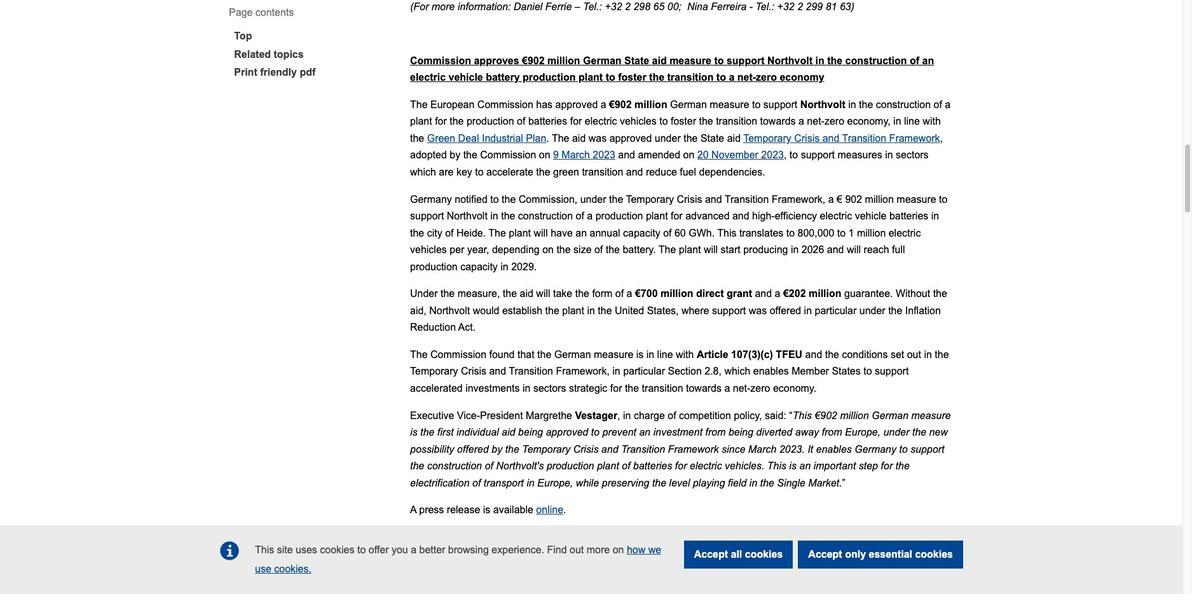 Task type: vqa. For each thing, say whether or not it's contained in the screenshot.
Transition
yes



Task type: describe. For each thing, give the bounding box(es) containing it.
battery.
[[623, 244, 656, 255]]

accept all cookies link
[[684, 541, 793, 569]]

are
[[439, 167, 454, 177]]

million right 902
[[865, 194, 894, 205]]

crisis inside and the conditions set out in the temporary crisis and transition framework, in particular section 2.8, which enables member states to support accelerated investments in sectors strategic for the transition towards a net-zero economy.
[[461, 366, 487, 377]]

that
[[518, 349, 535, 360]]

aid inside this €902 million german measure is the first individual aid being approved to prevent an investment from being diverted away from europe, under the new possibility offered by the temporary crisis and transition framework since march 2023. it enables germany to support the construction of northvolt's production plant of batteries for electric vehicles. this is an important step for the electrification of transport in europe, while preserving the level playing field in the single market.
[[502, 427, 516, 438]]

germany notified to the commission, under the temporary crisis and transition framework, a € 902 million measure to support northvolt in the construction of a production plant for advanced and high-efficiency electric vehicle batteries in the city of heide. the plant will have an annual capacity of 60 gwh. this translates to 800,000 to 1 million electric vehicles per year, depending on the size of the battery. the plant will start producing in 2026 and will reach full production capacity in 2029.
[[410, 194, 948, 272]]

batteries inside the in the construction of a plant for the production of batteries for electric vehicles
[[529, 116, 568, 127]]

accept only essential cookies
[[809, 549, 954, 560]]

use
[[255, 564, 271, 574]]

million inside this €902 million german measure is the first individual aid being approved to prevent an investment from being diverted away from europe, under the new possibility offered by the temporary crisis and transition framework since march 2023. it enables germany to support the construction of northvolt's production plant of batteries for electric vehicles. this is an important step for the electrification of transport in europe, while preserving the level playing field in the single market.
[[840, 410, 869, 421]]

aid up november
[[727, 133, 741, 144]]

possibility
[[410, 444, 454, 455]]

transition inside germany notified to the commission, under the temporary crisis and transition framework, a € 902 million measure to support northvolt in the construction of a production plant for advanced and high-efficiency electric vehicle batteries in the city of heide. the plant will have an annual capacity of 60 gwh. this translates to 800,000 to 1 million electric vehicles per year, depending on the size of the battery. the plant will start producing in 2026 and will reach full production capacity in 2029.
[[725, 194, 769, 205]]

a inside the in the construction of a plant for the production of batteries for electric vehicles
[[945, 99, 951, 110]]

the down the reduction
[[410, 349, 428, 360]]

competition
[[679, 410, 731, 421]]

production inside commission approves €902 million german state aid measure to support northvolt in the construction of an electric vehicle battery production plant to foster the transition to a net-zero economy
[[523, 72, 576, 83]]

9
[[553, 150, 559, 161]]

top
[[234, 31, 252, 41]]

1 65 from the top
[[653, 1, 665, 12]]

plant up depending
[[509, 227, 531, 238]]

and left amended
[[618, 150, 635, 161]]

aid up 9 march 2023 link
[[572, 133, 586, 144]]

for up level
[[675, 461, 687, 471]]

accept only essential cookies link
[[799, 541, 964, 569]]

is up the possibility
[[410, 427, 418, 438]]

this site uses cookies to offer you a better browsing experience. find out more on
[[255, 544, 627, 555]]

production down the per
[[410, 261, 458, 272]]

plant inside guarantee. without the aid, northvolt would establish the plant in the united states, where support was offered in particular under the inflation reduction act.
[[562, 305, 585, 316]]

electric inside the in the construction of a plant for the production of batteries for electric vehicles
[[585, 116, 617, 127]]

a inside to foster the transition towards a net-zero economy, in line with the
[[799, 116, 805, 127]]

2 being from the left
[[729, 427, 754, 438]]

policy,
[[734, 410, 762, 421]]

translates
[[740, 227, 784, 238]]

plant down 60
[[679, 244, 701, 255]]

fuel
[[680, 167, 697, 177]]

million up reach
[[857, 227, 886, 238]]

1 00; from the top
[[668, 1, 682, 12]]

2 63) from the top
[[840, 532, 855, 542]]

the up 9 in the top left of the page
[[552, 133, 570, 144]]

the down 60
[[659, 244, 676, 255]]

reduction
[[410, 322, 456, 333]]

net- inside and the conditions set out in the temporary crisis and transition framework, in particular section 2.8, which enables member states to support accelerated investments in sectors strategic for the transition towards a net-zero economy.
[[733, 383, 751, 394]]

support inside and the conditions set out in the temporary crisis and transition framework, in particular section 2.8, which enables member states to support accelerated investments in sectors strategic for the transition towards a net-zero economy.
[[875, 366, 909, 377]]

in inside the in the construction of a plant for the production of batteries for electric vehicles
[[849, 99, 857, 110]]

1 vertical spatial out
[[570, 544, 584, 555]]

how we use cookies.
[[255, 544, 662, 574]]

zero inside commission approves €902 million german state aid measure to support northvolt in the construction of an electric vehicle battery production plant to foster the transition to a net-zero economy
[[756, 72, 777, 83]]

to inside to foster the transition towards a net-zero economy, in line with the
[[660, 116, 668, 127]]

member
[[792, 366, 829, 377]]

individual
[[457, 427, 499, 438]]

particular inside guarantee. without the aid, northvolt would establish the plant in the united states, where support was offered in particular under the inflation reduction act.
[[815, 305, 857, 316]]

president
[[480, 410, 523, 421]]

framework, for a
[[772, 194, 826, 205]]

commission down act.
[[431, 349, 487, 360]]

print friendly pdf link
[[229, 64, 410, 82]]

available
[[493, 505, 534, 515]]

60
[[675, 227, 686, 238]]

–
[[575, 1, 581, 12]]

2 nina from the top
[[687, 532, 708, 542]]

northvolt inside guarantee. without the aid, northvolt would establish the plant in the united states, where support was offered in particular under the inflation reduction act.
[[430, 305, 470, 316]]

1 ferreira from the top
[[711, 1, 747, 12]]

contents
[[256, 7, 294, 18]]

cookies for accept
[[916, 549, 954, 560]]

topics
[[274, 49, 304, 60]]

framework inside this €902 million german measure is the first individual aid being approved to prevent an investment from being diverted away from europe, under the new possibility offered by the temporary crisis and transition framework since march 2023. it enables germany to support the construction of northvolt's production plant of batteries for electric vehicles. this is an important step for the electrification of transport in europe, while preserving the level playing field in the single market.
[[668, 444, 719, 455]]

1 horizontal spatial europe,
[[845, 427, 881, 438]]

and up advanced
[[705, 194, 722, 205]]

press
[[419, 505, 444, 515]]

playing
[[693, 478, 725, 488]]

plant up battery.
[[646, 211, 668, 221]]

0 horizontal spatial march
[[562, 150, 590, 161]]

is right release
[[483, 505, 491, 515]]

form
[[592, 288, 613, 299]]

act.
[[458, 322, 476, 333]]

how
[[627, 544, 646, 555]]

2 2023 from the left
[[762, 150, 784, 161]]

dependencies.
[[699, 167, 766, 177]]

2 ferreira from the top
[[711, 532, 747, 542]]

0 horizontal spatial line
[[657, 349, 673, 360]]

enables inside and the conditions set out in the temporary crisis and transition framework, in particular section 2.8, which enables member states to support accelerated investments in sectors strategic for the transition towards a net-zero economy.
[[754, 366, 789, 377]]

for up 9 march 2023 link
[[570, 116, 582, 127]]

approved inside this €902 million german measure is the first individual aid being approved to prevent an investment from being diverted away from europe, under the new possibility offered by the temporary crisis and transition framework since march 2023. it enables germany to support the construction of northvolt's production plant of batteries for electric vehicles. this is an important step for the electrification of transport in europe, while preserving the level playing field in the single market.
[[546, 427, 588, 438]]

establish
[[502, 305, 543, 316]]

direct
[[697, 288, 724, 299]]

million inside commission approves €902 million german state aid measure to support northvolt in the construction of an electric vehicle battery production plant to foster the transition to a net-zero economy
[[548, 55, 581, 66]]

production up annual
[[596, 211, 643, 221]]

with inside to foster the transition towards a net-zero economy, in line with the
[[923, 116, 941, 127]]

german inside commission approves €902 million german state aid measure to support northvolt in the construction of an electric vehicle battery production plant to foster the transition to a net-zero economy
[[583, 55, 622, 66]]

this €902 million german measure is the first individual aid being approved to prevent an investment from being diverted away from europe, under the new possibility offered by the temporary crisis and transition framework since march 2023. it enables germany to support the construction of northvolt's production plant of batteries for electric vehicles. this is an important step for the electrification of transport in europe, while preserving the level playing field in the single market.
[[410, 410, 951, 488]]

said:
[[765, 410, 787, 421]]

for inside and the conditions set out in the temporary crisis and transition framework, in particular section 2.8, which enables member states to support accelerated investments in sectors strategic for the transition towards a net-zero economy.
[[611, 383, 622, 394]]

€202
[[784, 288, 806, 299]]

adopted
[[410, 150, 447, 161]]

accelerate
[[487, 167, 534, 177]]

on inside germany notified to the commission, under the temporary crisis and transition framework, a € 902 million measure to support northvolt in the construction of a production plant for advanced and high-efficiency electric vehicle batteries in the city of heide. the plant will have an annual capacity of 60 gwh. this translates to 800,000 to 1 million electric vehicles per year, depending on the size of the battery. the plant will start producing in 2026 and will reach full production capacity in 2029.
[[543, 244, 554, 255]]

under inside germany notified to the commission, under the temporary crisis and transition framework, a € 902 million measure to support northvolt in the construction of a production plant for advanced and high-efficiency electric vehicle batteries in the city of heide. the plant will have an annual capacity of 60 gwh. this translates to 800,000 to 1 million electric vehicles per year, depending on the size of the battery. the plant will start producing in 2026 and will reach full production capacity in 2029.
[[581, 194, 607, 205]]

first
[[437, 427, 454, 438]]

1 horizontal spatial more
[[587, 544, 610, 555]]

a
[[410, 505, 417, 515]]

aid up establish
[[520, 288, 534, 299]]

production inside this €902 million german measure is the first individual aid being approved to prevent an investment from being diverted away from europe, under the new possibility offered by the temporary crisis and transition framework since march 2023. it enables germany to support the construction of northvolt's production plant of batteries for electric vehicles. this is an important step for the electrification of transport in europe, while preserving the level playing field in the single market.
[[547, 461, 594, 471]]

framework, for in
[[556, 366, 610, 377]]

transition inside this €902 million german measure is the first individual aid being approved to prevent an investment from being diverted away from europe, under the new possibility offered by the temporary crisis and transition framework since march 2023. it enables germany to support the construction of northvolt's production plant of batteries for electric vehicles. this is an important step for the electrification of transport in europe, while preserving the level playing field in the single market.
[[621, 444, 665, 455]]

how we use cookies. link
[[255, 544, 662, 574]]

1 vertical spatial €902
[[609, 99, 632, 110]]

northvolt inside germany notified to the commission, under the temporary crisis and transition framework, a € 902 million measure to support northvolt in the construction of a production plant for advanced and high-efficiency electric vehicle batteries in the city of heide. the plant will have an annual capacity of 60 gwh. this translates to 800,000 to 1 million electric vehicles per year, depending on the size of the battery. the plant will start producing in 2026 and will reach full production capacity in 2029.
[[447, 211, 488, 221]]

measure up november
[[710, 99, 750, 110]]

construction inside this €902 million german measure is the first individual aid being approved to prevent an investment from being diverted away from europe, under the new possibility offered by the temporary crisis and transition framework since march 2023. it enables germany to support the construction of northvolt's production plant of batteries for electric vehicles. this is an important step for the electrification of transport in europe, while preserving the level playing field in the single market.
[[427, 461, 482, 471]]

0 horizontal spatial capacity
[[461, 261, 498, 272]]

1 from from the left
[[706, 427, 726, 438]]

0 horizontal spatial was
[[589, 133, 607, 144]]

and left high- on the right top
[[733, 211, 750, 221]]

measure inside this €902 million german measure is the first individual aid being approved to prevent an investment from being diverted away from europe, under the new possibility offered by the temporary crisis and transition framework since march 2023. it enables germany to support the construction of northvolt's production plant of batteries for electric vehicles. this is an important step for the electrification of transport in europe, while preserving the level playing field in the single market.
[[912, 410, 951, 421]]

, for , adopted by the commission on
[[941, 133, 943, 144]]

0 horizontal spatial ,
[[618, 410, 621, 421]]

towards inside and the conditions set out in the temporary crisis and transition framework, in particular section 2.8, which enables member states to support accelerated investments in sectors strategic for the transition towards a net-zero economy.
[[686, 383, 722, 394]]

green
[[427, 133, 456, 144]]

in inside commission approves €902 million german state aid measure to support northvolt in the construction of an electric vehicle battery production plant to foster the transition to a net-zero economy
[[816, 55, 825, 66]]

approves
[[474, 55, 519, 66]]

electric down €
[[820, 211, 853, 221]]

for inside germany notified to the commission, under the temporary crisis and transition framework, a € 902 million measure to support northvolt in the construction of a production plant for advanced and high-efficiency electric vehicle batteries in the city of heide. the plant will have an annual capacity of 60 gwh. this translates to 800,000 to 1 million electric vehicles per year, depending on the size of the battery. the plant will start producing in 2026 and will reach full production capacity in 2029.
[[671, 211, 683, 221]]

german up to foster the transition towards a net-zero economy, in line with the
[[671, 99, 707, 110]]

on inside , adopted by the commission on
[[539, 150, 551, 161]]

€902 inside commission approves €902 million german state aid measure to support northvolt in the construction of an electric vehicle battery production plant to foster the transition to a net-zero economy
[[522, 55, 545, 66]]

this up away
[[793, 410, 812, 421]]

9 march 2023 link
[[553, 150, 616, 161]]

the inside , to support measures in sectors which are key to accelerate the green transition and reduce fuel dependencies.
[[536, 167, 551, 177]]

level
[[669, 478, 690, 488]]

guarantee. without the aid, northvolt would establish the plant in the united states, where support was offered in particular under the inflation reduction act.
[[410, 288, 948, 333]]

daniel
[[514, 1, 543, 12]]

0 vertical spatial approved
[[556, 99, 598, 110]]

this up "use"
[[255, 544, 274, 555]]

1 being from the left
[[518, 427, 543, 438]]

grant
[[727, 288, 753, 299]]

on left how
[[613, 544, 624, 555]]

in inside , to support measures in sectors which are key to accelerate the green transition and reduce fuel dependencies.
[[886, 150, 893, 161]]

electric inside this €902 million german measure is the first individual aid being approved to prevent an investment from being diverted away from europe, under the new possibility offered by the temporary crisis and transition framework since march 2023. it enables germany to support the construction of northvolt's production plant of batteries for electric vehicles. this is an important step for the electrification of transport in europe, while preserving the level playing field in the single market.
[[690, 461, 722, 471]]

under inside guarantee. without the aid, northvolt would establish the plant in the united states, where support was offered in particular under the inflation reduction act.
[[860, 305, 886, 316]]

a inside commission approves €902 million german state aid measure to support northvolt in the construction of an electric vehicle battery production plant to foster the transition to a net-zero economy
[[729, 72, 735, 83]]

0 horizontal spatial europe,
[[538, 478, 573, 488]]

and right grant
[[755, 288, 772, 299]]

1 horizontal spatial cookies
[[745, 549, 783, 560]]

plant inside commission approves €902 million german state aid measure to support northvolt in the construction of an electric vehicle battery production plant to foster the transition to a net-zero economy
[[579, 72, 603, 83]]

executive vice-president margrethe vestager , in charge of competition policy, said: "
[[410, 410, 793, 421]]

1 298 from the top
[[634, 1, 651, 12]]

1 vertical spatial approved
[[610, 133, 652, 144]]

zero inside and the conditions set out in the temporary crisis and transition framework, in particular section 2.8, which enables member states to support accelerated investments in sectors strategic for the transition towards a net-zero economy.
[[751, 383, 771, 394]]

european
[[431, 99, 475, 110]]

to inside and the conditions set out in the temporary crisis and transition framework, in particular section 2.8, which enables member states to support accelerated investments in sectors strategic for the transition towards a net-zero economy.
[[864, 366, 872, 377]]

set
[[891, 349, 905, 360]]

friendly
[[260, 67, 297, 78]]

essential
[[869, 549, 913, 560]]

, for , to support measures in sectors which are key to accelerate the green transition and reduce fuel dependencies.
[[784, 150, 787, 161]]

under up 9 march 2023 and amended on 20 november 2023
[[655, 133, 681, 144]]

will left take
[[536, 288, 551, 299]]

advanced
[[686, 211, 730, 221]]

and inside this €902 million german measure is the first individual aid being approved to prevent an investment from being diverted away from europe, under the new possibility offered by the temporary crisis and transition framework since march 2023. it enables germany to support the construction of northvolt's production plant of batteries for electric vehicles. this is an important step for the electrification of transport in europe, while preserving the level playing field in the single market.
[[602, 444, 619, 455]]

this inside germany notified to the commission, under the temporary crisis and transition framework, a € 902 million measure to support northvolt in the construction of a production plant for advanced and high-efficiency electric vehicle batteries in the city of heide. the plant will have an annual capacity of 60 gwh. this translates to 800,000 to 1 million electric vehicles per year, depending on the size of the battery. the plant will start producing in 2026 and will reach full production capacity in 2029.
[[718, 227, 737, 238]]

is down united
[[637, 349, 644, 360]]

while
[[576, 478, 599, 488]]

and up measures
[[823, 133, 840, 144]]

aid,
[[410, 305, 427, 316]]

for up green
[[435, 116, 447, 127]]

will left have
[[534, 227, 548, 238]]

investment
[[654, 427, 703, 438]]

for right step
[[881, 461, 893, 471]]

construction inside commission approves €902 million german state aid measure to support northvolt in the construction of an electric vehicle battery production plant to foster the transition to a net-zero economy
[[846, 55, 907, 66]]

9 march 2023 and amended on 20 november 2023
[[553, 150, 784, 161]]

the left european
[[410, 99, 428, 110]]

was inside guarantee. without the aid, northvolt would establish the plant in the united states, where support was offered in particular under the inflation reduction act.
[[749, 305, 767, 316]]

will down gwh.
[[704, 244, 718, 255]]

transition up measures
[[843, 133, 887, 144]]

1 299 from the top
[[806, 1, 823, 12]]

1 81 from the top
[[826, 1, 837, 12]]

measure,
[[458, 288, 500, 299]]

northvolt down economy
[[801, 99, 846, 110]]

accept all cookies
[[694, 549, 783, 560]]

find
[[547, 544, 567, 555]]

will down 1
[[847, 244, 861, 255]]

top link
[[229, 27, 410, 45]]

nina ferreira - tel.: +32 2 299 81 63)
[[685, 532, 855, 542]]

support inside this €902 million german measure is the first individual aid being approved to prevent an investment from being diverted away from europe, under the new possibility offered by the temporary crisis and transition framework since march 2023. it enables germany to support the construction of northvolt's production plant of batteries for electric vehicles. this is an important step for the electrification of transport in europe, while preserving the level playing field in the single market.
[[911, 444, 945, 455]]

2 65 from the top
[[653, 532, 665, 542]]

temporary inside and the conditions set out in the temporary crisis and transition framework, in particular section 2.8, which enables member states to support accelerated investments in sectors strategic for the transition towards a net-zero economy.
[[410, 366, 458, 377]]

per
[[450, 244, 465, 255]]

plant inside the in the construction of a plant for the production of batteries for electric vehicles
[[410, 116, 432, 127]]

diverted
[[757, 427, 793, 438]]

measure inside commission approves €902 million german state aid measure to support northvolt in the construction of an electric vehicle battery production plant to foster the transition to a net-zero economy
[[670, 55, 712, 66]]

€700
[[635, 288, 658, 299]]

particular inside and the conditions set out in the temporary crisis and transition framework, in particular section 2.8, which enables member states to support accelerated investments in sectors strategic for the transition towards a net-zero economy.
[[624, 366, 665, 377]]

vehicle inside commission approves €902 million german state aid measure to support northvolt in the construction of an electric vehicle battery production plant to foster the transition to a net-zero economy
[[449, 72, 483, 83]]

gwh.
[[689, 227, 715, 238]]

plant inside this €902 million german measure is the first individual aid being approved to prevent an investment from being diverted away from europe, under the new possibility offered by the temporary crisis and transition framework since march 2023. it enables germany to support the construction of northvolt's production plant of batteries for electric vehicles. this is an important step for the electrification of transport in europe, while preserving the level playing field in the single market.
[[597, 461, 619, 471]]

depending
[[492, 244, 540, 255]]

german up strategic
[[555, 349, 591, 360]]

ferrie
[[545, 1, 572, 12]]

aid inside commission approves €902 million german state aid measure to support northvolt in the construction of an electric vehicle battery production plant to foster the transition to a net-zero economy
[[652, 55, 667, 66]]

2 from from the left
[[822, 427, 842, 438]]

related topics link
[[229, 45, 410, 64]]

annual
[[590, 227, 621, 238]]

has
[[536, 99, 553, 110]]



Task type: locate. For each thing, give the bounding box(es) containing it.
sectors inside and the conditions set out in the temporary crisis and transition framework, in particular section 2.8, which enables member states to support accelerated investments in sectors strategic for the transition towards a net-zero economy.
[[534, 383, 566, 394]]

1 horizontal spatial batteries
[[633, 461, 672, 471]]

support inside guarantee. without the aid, northvolt would establish the plant in the united states, where support was offered in particular under the inflation reduction act.
[[712, 305, 746, 316]]

1 horizontal spatial €902
[[609, 99, 632, 110]]

an inside commission approves €902 million german state aid measure to support northvolt in the construction of an electric vehicle battery production plant to foster the transition to a net-zero economy
[[923, 55, 935, 66]]

for right strategic
[[611, 383, 622, 394]]

0 horizontal spatial batteries
[[529, 116, 568, 127]]

framework,
[[772, 194, 826, 205], [556, 366, 610, 377]]

guarantee.
[[845, 288, 893, 299]]

and up the member
[[806, 349, 823, 360]]

producing
[[744, 244, 788, 255]]

1 horizontal spatial accept
[[809, 549, 843, 560]]

transition inside commission approves €902 million german state aid measure to support northvolt in the construction of an electric vehicle battery production plant to foster the transition to a net-zero economy
[[668, 72, 714, 83]]

measure up the new
[[912, 410, 951, 421]]

states
[[832, 366, 861, 377]]

germany down are
[[410, 194, 452, 205]]

was
[[589, 133, 607, 144], [749, 305, 767, 316]]

2 vertical spatial approved
[[546, 427, 588, 438]]

0 vertical spatial 81
[[826, 1, 837, 12]]

foster inside commission approves €902 million german state aid measure to support northvolt in the construction of an electric vehicle battery production plant to foster the transition to a net-zero economy
[[618, 72, 647, 83]]

zero inside to foster the transition towards a net-zero economy, in line with the
[[825, 116, 845, 127]]

the commission found that the german measure is in line with article 107(3)(c) tfeu
[[410, 349, 803, 360]]

offer
[[369, 544, 389, 555]]

foster
[[618, 72, 647, 83], [671, 116, 697, 127]]

0 vertical spatial 63)
[[840, 1, 855, 12]]

more left how
[[587, 544, 610, 555]]

1 horizontal spatial framework
[[890, 133, 941, 144]]

1 vertical spatial europe,
[[538, 478, 573, 488]]

2
[[625, 1, 631, 12], [798, 1, 803, 12], [625, 532, 631, 542], [798, 532, 803, 542]]

vehicle
[[449, 72, 483, 83], [855, 211, 887, 221]]

1 vertical spatial line
[[657, 349, 673, 360]]

sectors inside , to support measures in sectors which are key to accelerate the green transition and reduce fuel dependencies.
[[896, 150, 929, 161]]

0 horizontal spatial state
[[625, 55, 650, 66]]

1 vertical spatial state
[[701, 133, 725, 144]]

zero up temporary crisis and transition framework link
[[825, 116, 845, 127]]

1 horizontal spatial state
[[701, 133, 725, 144]]

1 vertical spatial with
[[676, 349, 694, 360]]

0 vertical spatial 299
[[806, 1, 823, 12]]

line up section
[[657, 349, 673, 360]]

framework
[[890, 133, 941, 144], [668, 444, 719, 455]]

0 horizontal spatial towards
[[686, 383, 722, 394]]

have
[[551, 227, 573, 238]]

81
[[826, 1, 837, 12], [826, 532, 837, 542]]

germany
[[410, 194, 452, 205], [855, 444, 897, 455]]

deal
[[458, 133, 479, 144]]

economy
[[780, 72, 825, 83]]

1 vertical spatial vehicle
[[855, 211, 887, 221]]

1 horizontal spatial line
[[905, 116, 920, 127]]

tel.:
[[583, 1, 602, 12], [756, 1, 775, 12], [756, 532, 775, 542]]

800,000
[[798, 227, 835, 238]]

2 - from the top
[[750, 532, 753, 542]]

0 vertical spatial ,
[[941, 133, 943, 144]]

electric up full
[[889, 227, 921, 238]]

0 vertical spatial offered
[[770, 305, 802, 316]]

out right set
[[908, 349, 922, 360]]

2 accept from the left
[[809, 549, 843, 560]]

electrification
[[410, 478, 470, 488]]

1 vertical spatial enables
[[816, 444, 852, 455]]

which
[[410, 167, 436, 177], [725, 366, 751, 377]]

vehicle inside germany notified to the commission, under the temporary crisis and transition framework, a € 902 million measure to support northvolt in the construction of a production plant for advanced and high-efficiency electric vehicle batteries in the city of heide. the plant will have an annual capacity of 60 gwh. this translates to 800,000 to 1 million electric vehicles per year, depending on the size of the battery. the plant will start producing in 2026 and will reach full production capacity in 2029.
[[855, 211, 887, 221]]

measures
[[838, 150, 883, 161]]

0 vertical spatial nina
[[687, 1, 708, 12]]

1 horizontal spatial germany
[[855, 444, 897, 455]]

0 vertical spatial out
[[908, 349, 922, 360]]

away
[[796, 427, 819, 438]]

crisis up while
[[573, 444, 599, 455]]

0 vertical spatial line
[[905, 116, 920, 127]]

offered inside guarantee. without the aid, northvolt would establish the plant in the united states, where support was offered in particular under the inflation reduction act.
[[770, 305, 802, 316]]

1 horizontal spatial which
[[725, 366, 751, 377]]

transition up the in the construction of a plant for the production of batteries for electric vehicles
[[668, 72, 714, 83]]

ferreira
[[711, 1, 747, 12], [711, 532, 747, 542]]

0 vertical spatial 00;
[[668, 1, 682, 12]]

framework down investment
[[668, 444, 719, 455]]

you
[[392, 544, 408, 555]]

1 vertical spatial march
[[749, 444, 777, 455]]

with up section
[[676, 349, 694, 360]]

which inside , to support measures in sectors which are key to accelerate the green transition and reduce fuel dependencies.
[[410, 167, 436, 177]]

0 vertical spatial germany
[[410, 194, 452, 205]]

found
[[489, 349, 515, 360]]

measure up the in the construction of a plant for the production of batteries for electric vehicles
[[670, 55, 712, 66]]

€902 up away
[[815, 410, 838, 421]]

00; down level
[[668, 532, 682, 542]]

0 horizontal spatial being
[[518, 427, 543, 438]]

, inside , adopted by the commission on
[[941, 133, 943, 144]]

page contents
[[229, 7, 294, 18]]

commission down battery
[[478, 99, 534, 110]]

2 299 from the top
[[806, 532, 823, 542]]

vehicles inside germany notified to the commission, under the temporary crisis and transition framework, a € 902 million measure to support northvolt in the construction of a production plant for advanced and high-efficiency electric vehicle batteries in the city of heide. the plant will have an annual capacity of 60 gwh. this translates to 800,000 to 1 million electric vehicles per year, depending on the size of the battery. the plant will start producing in 2026 and will reach full production capacity in 2029.
[[410, 244, 447, 255]]

this up start
[[718, 227, 737, 238]]

this up the single
[[767, 461, 787, 471]]

offered down €202
[[770, 305, 802, 316]]

1 vertical spatial capacity
[[461, 261, 498, 272]]

902
[[846, 194, 863, 205]]

without
[[896, 288, 931, 299]]

temporary up accelerated
[[410, 366, 458, 377]]

1 vertical spatial -
[[750, 532, 753, 542]]

65
[[653, 1, 665, 12], [653, 532, 665, 542]]

support inside , to support measures in sectors which are key to accelerate the green transition and reduce fuel dependencies.
[[801, 150, 835, 161]]

being down policy,
[[729, 427, 754, 438]]

capacity up battery.
[[623, 227, 661, 238]]

2 horizontal spatial batteries
[[890, 211, 929, 221]]

accept left only
[[809, 549, 843, 560]]

€
[[837, 194, 843, 205]]

vehicles inside the in the construction of a plant for the production of batteries for electric vehicles
[[620, 116, 657, 127]]

batteries inside germany notified to the commission, under the temporary crisis and transition framework, a € 902 million measure to support northvolt in the construction of a production plant for advanced and high-efficiency electric vehicle batteries in the city of heide. the plant will have an annual capacity of 60 gwh. this translates to 800,000 to 1 million electric vehicles per year, depending on the size of the battery. the plant will start producing in 2026 and will reach full production capacity in 2029.
[[890, 211, 929, 221]]

1 vertical spatial framework,
[[556, 366, 610, 377]]

0 vertical spatial vehicle
[[449, 72, 483, 83]]

with right economy,
[[923, 116, 941, 127]]

being down the "margrethe" in the bottom left of the page
[[518, 427, 543, 438]]

electric up european
[[410, 72, 446, 83]]

0 horizontal spatial vehicles
[[410, 244, 447, 255]]

german up the european commission has approved a €902 million german measure to support northvolt
[[583, 55, 622, 66]]

uses
[[296, 544, 317, 555]]

107(3)(c)
[[732, 349, 773, 360]]

all
[[731, 549, 743, 560]]

commission up european
[[410, 55, 471, 66]]

from right away
[[822, 427, 842, 438]]

batteries inside this €902 million german measure is the first individual aid being approved to prevent an investment from being diverted away from europe, under the new possibility offered by the temporary crisis and transition framework since march 2023. it enables germany to support the construction of northvolt's production plant of batteries for electric vehicles. this is an important step for the electrification of transport in europe, while preserving the level playing field in the single market.
[[633, 461, 672, 471]]

0 vertical spatial particular
[[815, 305, 857, 316]]

electric down the european commission has approved a €902 million german measure to support northvolt
[[585, 116, 617, 127]]

0 horizontal spatial foster
[[618, 72, 647, 83]]

transition inside to foster the transition towards a net-zero economy, in line with the
[[716, 116, 758, 127]]

2.8,
[[705, 366, 722, 377]]

2 vertical spatial €902
[[815, 410, 838, 421]]

accept for accept only essential cookies
[[809, 549, 843, 560]]

of inside commission approves €902 million german state aid measure to support northvolt in the construction of an electric vehicle battery production plant to foster the transition to a net-zero economy
[[910, 55, 920, 66]]

0 vertical spatial vehicles
[[620, 116, 657, 127]]

northvolt down notified
[[447, 211, 488, 221]]

support inside commission approves €902 million german state aid measure to support northvolt in the construction of an electric vehicle battery production plant to foster the transition to a net-zero economy
[[727, 55, 765, 66]]

transition
[[843, 133, 887, 144], [725, 194, 769, 205], [509, 366, 553, 377], [621, 444, 665, 455]]

transition down prevent
[[621, 444, 665, 455]]

germany inside germany notified to the commission, under the temporary crisis and transition framework, a € 902 million measure to support northvolt in the construction of a production plant for advanced and high-efficiency electric vehicle batteries in the city of heide. the plant will have an annual capacity of 60 gwh. this translates to 800,000 to 1 million electric vehicles per year, depending on the size of the battery. the plant will start producing in 2026 and will reach full production capacity in 2029.
[[410, 194, 452, 205]]

1 vertical spatial ,
[[784, 150, 787, 161]]

northvolt up the reduction
[[430, 305, 470, 316]]

electric inside commission approves €902 million german state aid measure to support northvolt in the construction of an electric vehicle battery production plant to foster the transition to a net-zero economy
[[410, 72, 446, 83]]

crisis inside germany notified to the commission, under the temporary crisis and transition framework, a € 902 million measure to support northvolt in the construction of a production plant for advanced and high-efficiency electric vehicle batteries in the city of heide. the plant will have an annual capacity of 60 gwh. this translates to 800,000 to 1 million electric vehicles per year, depending on the size of the battery. the plant will start producing in 2026 and will reach full production capacity in 2029.
[[677, 194, 703, 205]]

transport
[[484, 478, 524, 488]]

and inside , to support measures in sectors which are key to accelerate the green transition and reduce fuel dependencies.
[[626, 167, 643, 177]]

a inside and the conditions set out in the temporary crisis and transition framework, in particular section 2.8, which enables member states to support accelerated investments in sectors strategic for the transition towards a net-zero economy.
[[725, 383, 730, 394]]

site
[[277, 544, 293, 555]]

transition down section
[[642, 383, 684, 394]]

1 63) from the top
[[840, 1, 855, 12]]

under
[[655, 133, 681, 144], [581, 194, 607, 205], [860, 305, 886, 316], [884, 427, 910, 438]]

northvolt inside commission approves €902 million german state aid measure to support northvolt in the construction of an electric vehicle battery production plant to foster the transition to a net-zero economy
[[768, 55, 813, 66]]

2 00; from the top
[[668, 532, 682, 542]]

transition inside and the conditions set out in the temporary crisis and transition framework, in particular section 2.8, which enables member states to support accelerated investments in sectors strategic for the transition towards a net-zero economy.
[[509, 366, 553, 377]]

transition down 9 march 2023 link
[[582, 167, 624, 177]]

information:
[[458, 1, 511, 12]]

0 horizontal spatial .
[[547, 133, 549, 144]]

plant up green
[[410, 116, 432, 127]]

accept
[[694, 549, 728, 560], [809, 549, 843, 560]]

framework, inside and the conditions set out in the temporary crisis and transition framework, in particular section 2.8, which enables member states to support accelerated investments in sectors strategic for the transition towards a net-zero economy.
[[556, 366, 610, 377]]

is down 2023. at the right of page
[[790, 461, 797, 471]]

sectors right measures
[[896, 150, 929, 161]]

1 vertical spatial particular
[[624, 366, 665, 377]]

€902
[[522, 55, 545, 66], [609, 99, 632, 110], [815, 410, 838, 421]]

foster inside to foster the transition towards a net-zero economy, in line with the
[[671, 116, 697, 127]]

approved down the "margrethe" in the bottom left of the page
[[546, 427, 588, 438]]

2 horizontal spatial ,
[[941, 133, 943, 144]]

production inside the in the construction of a plant for the production of batteries for electric vehicles
[[467, 116, 514, 127]]

measure up strategic
[[594, 349, 634, 360]]

1 accept from the left
[[694, 549, 728, 560]]

under up annual
[[581, 194, 607, 205]]

temporary inside this €902 million german measure is the first individual aid being approved to prevent an investment from being diverted away from europe, under the new possibility offered by the temporary crisis and transition framework since march 2023. it enables germany to support the construction of northvolt's production plant of batteries for electric vehicles. this is an important step for the electrification of transport in europe, while preserving the level playing field in the single market.
[[522, 444, 571, 455]]

enables inside this €902 million german measure is the first individual aid being approved to prevent an investment from being diverted away from europe, under the new possibility offered by the temporary crisis and transition framework since march 2023. it enables germany to support the construction of northvolt's production plant of batteries for electric vehicles. this is an important step for the electrification of transport in europe, while preserving the level playing field in the single market.
[[816, 444, 852, 455]]

temporary inside germany notified to the commission, under the temporary crisis and transition framework, a € 902 million measure to support northvolt in the construction of a production plant for advanced and high-efficiency electric vehicle batteries in the city of heide. the plant will have an annual capacity of 60 gwh. this translates to 800,000 to 1 million electric vehicles per year, depending on the size of the battery. the plant will start producing in 2026 and will reach full production capacity in 2029.
[[626, 194, 674, 205]]

1 nina from the top
[[687, 1, 708, 12]]

on left 20
[[684, 150, 695, 161]]

1 horizontal spatial with
[[923, 116, 941, 127]]

by inside this €902 million german measure is the first individual aid being approved to prevent an investment from being diverted away from europe, under the new possibility offered by the temporary crisis and transition framework since march 2023. it enables germany to support the construction of northvolt's production plant of batteries for electric vehicles. this is an important step for the electrification of transport in europe, while preserving the level playing field in the single market.
[[492, 444, 502, 455]]

1 vertical spatial more
[[587, 544, 610, 555]]

1 2023 from the left
[[593, 150, 616, 161]]

margrethe
[[526, 410, 572, 421]]

framework, up strategic
[[556, 366, 610, 377]]

a press release is available online .
[[410, 505, 566, 515]]

299
[[806, 1, 823, 12], [806, 532, 823, 542]]

vehicles down city
[[410, 244, 447, 255]]

0 vertical spatial €902
[[522, 55, 545, 66]]

green deal industrial plan link
[[427, 133, 547, 144]]

november
[[712, 150, 759, 161]]

state up the european commission has approved a €902 million german measure to support northvolt
[[625, 55, 650, 66]]

step
[[859, 461, 878, 471]]

2026
[[802, 244, 825, 255]]

0 vertical spatial with
[[923, 116, 941, 127]]

in the construction of a plant for the production of batteries for electric vehicles
[[410, 99, 951, 127]]

the inside , adopted by the commission on
[[463, 150, 478, 161]]

0 horizontal spatial framework
[[668, 444, 719, 455]]

state
[[625, 55, 650, 66], [701, 133, 725, 144]]

1 vertical spatial which
[[725, 366, 751, 377]]

online
[[536, 505, 564, 515]]

1 horizontal spatial foster
[[671, 116, 697, 127]]

crisis inside this €902 million german measure is the first individual aid being approved to prevent an investment from being diverted away from europe, under the new possibility offered by the temporary crisis and transition framework since march 2023. it enables germany to support the construction of northvolt's production plant of batteries for electric vehicles. this is an important step for the electrification of transport in europe, while preserving the level playing field in the single market.
[[573, 444, 599, 455]]

under inside this €902 million german measure is the first individual aid being approved to prevent an investment from being diverted away from europe, under the new possibility offered by the temporary crisis and transition framework since march 2023. it enables germany to support the construction of northvolt's production plant of batteries for electric vehicles. this is an important step for the electrification of transport in europe, while preserving the level playing field in the single market.
[[884, 427, 910, 438]]

0 horizontal spatial sectors
[[534, 383, 566, 394]]

1 vertical spatial 00;
[[668, 532, 682, 542]]

market.
[[809, 478, 842, 488]]

towards down economy
[[760, 116, 796, 127]]

of
[[910, 55, 920, 66], [934, 99, 943, 110], [517, 116, 526, 127], [576, 211, 585, 221], [445, 227, 454, 238], [664, 227, 672, 238], [595, 244, 603, 255], [616, 288, 624, 299], [668, 410, 677, 421], [485, 461, 493, 471], [622, 461, 631, 471], [472, 478, 481, 488]]

in inside to foster the transition towards a net-zero economy, in line with the
[[894, 116, 902, 127]]

high-
[[753, 211, 775, 221]]

1 vertical spatial framework
[[668, 444, 719, 455]]

0 horizontal spatial more
[[432, 1, 455, 12]]

united
[[615, 305, 645, 316]]

2 298 from the top
[[634, 532, 651, 542]]

"
[[842, 478, 846, 488]]

1 vertical spatial 298
[[634, 532, 651, 542]]

state inside commission approves €902 million german state aid measure to support northvolt in the construction of an electric vehicle battery production plant to foster the transition to a net-zero economy
[[625, 55, 650, 66]]

00; up commission approves €902 million german state aid measure to support northvolt in the construction of an electric vehicle battery production plant to foster the transition to a net-zero economy
[[668, 1, 682, 12]]

million up has
[[548, 55, 581, 66]]

support inside germany notified to the commission, under the temporary crisis and transition framework, a € 902 million measure to support northvolt in the construction of a production plant for advanced and high-efficiency electric vehicle batteries in the city of heide. the plant will have an annual capacity of 60 gwh. this translates to 800,000 to 1 million electric vehicles per year, depending on the size of the battery. the plant will start producing in 2026 and will reach full production capacity in 2029.
[[410, 211, 444, 221]]

0 vertical spatial net-
[[738, 72, 756, 83]]

reduce
[[646, 167, 677, 177]]

this
[[718, 227, 737, 238], [793, 410, 812, 421], [767, 461, 787, 471], [255, 544, 274, 555]]

1 horizontal spatial from
[[822, 427, 842, 438]]

amended
[[638, 150, 681, 161]]

since
[[722, 444, 746, 455]]

1 horizontal spatial was
[[749, 305, 767, 316]]

1 vertical spatial vehicles
[[410, 244, 447, 255]]

1 horizontal spatial by
[[492, 444, 502, 455]]

1 horizontal spatial vehicle
[[855, 211, 887, 221]]

under down guarantee.
[[860, 305, 886, 316]]

state up 20
[[701, 133, 725, 144]]

construction inside germany notified to the commission, under the temporary crisis and transition framework, a € 902 million measure to support northvolt in the construction of a production plant for advanced and high-efficiency electric vehicle batteries in the city of heide. the plant will have an annual capacity of 60 gwh. this translates to 800,000 to 1 million electric vehicles per year, depending on the size of the battery. the plant will start producing in 2026 and will reach full production capacity in 2029.
[[518, 211, 573, 221]]

commission up accelerate
[[480, 150, 536, 161]]

and right 2026
[[827, 244, 844, 255]]

2 vertical spatial net-
[[733, 383, 751, 394]]

1 - from the top
[[750, 1, 753, 12]]

by down "individual"
[[492, 444, 502, 455]]

cookies right essential
[[916, 549, 954, 560]]

0 vertical spatial was
[[589, 133, 607, 144]]

2 81 from the top
[[826, 532, 837, 542]]

crisis up investments
[[461, 366, 487, 377]]

0 horizontal spatial with
[[676, 349, 694, 360]]

plant up the european commission has approved a €902 million german measure to support northvolt
[[579, 72, 603, 83]]

million right €202
[[809, 288, 842, 299]]

cookies
[[320, 544, 355, 555], [745, 549, 783, 560], [916, 549, 954, 560]]

. up find at the left
[[564, 505, 566, 515]]

million up states,
[[661, 288, 694, 299]]

1 horizontal spatial framework,
[[772, 194, 826, 205]]

1 horizontal spatial capacity
[[623, 227, 661, 238]]

size
[[574, 244, 592, 255]]

transition inside and the conditions set out in the temporary crisis and transition framework, in particular section 2.8, which enables member states to support accelerated investments in sectors strategic for the transition towards a net-zero economy.
[[642, 383, 684, 394]]

million down states
[[840, 410, 869, 421]]

1 vertical spatial batteries
[[890, 211, 929, 221]]

0 vertical spatial .
[[547, 133, 549, 144]]

cookies down 'nina ferreira - tel.: +32 2 299 81 63)'
[[745, 549, 783, 560]]

and down found
[[489, 366, 506, 377]]

prevent
[[603, 427, 637, 438]]

1 vertical spatial foster
[[671, 116, 697, 127]]

0 horizontal spatial which
[[410, 167, 436, 177]]

production up while
[[547, 461, 594, 471]]

20 november 2023 link
[[698, 150, 784, 161]]

germany inside this €902 million german measure is the first individual aid being approved to prevent an investment from being diverted away from europe, under the new possibility offered by the temporary crisis and transition framework since march 2023. it enables germany to support the construction of northvolt's production plant of batteries for electric vehicles. this is an important step for the electrification of transport in europe, while preserving the level playing field in the single market.
[[855, 444, 897, 455]]

0 vertical spatial enables
[[754, 366, 789, 377]]

1 vertical spatial 81
[[826, 532, 837, 542]]

commission inside commission approves €902 million german state aid measure to support northvolt in the construction of an electric vehicle battery production plant to foster the transition to a net-zero economy
[[410, 55, 471, 66]]

framework, inside germany notified to the commission, under the temporary crisis and transition framework, a € 902 million measure to support northvolt in the construction of a production plant for advanced and high-efficiency electric vehicle batteries in the city of heide. the plant will have an annual capacity of 60 gwh. this translates to 800,000 to 1 million electric vehicles per year, depending on the size of the battery. the plant will start producing in 2026 and will reach full production capacity in 2029.
[[772, 194, 826, 205]]

0 vertical spatial capacity
[[623, 227, 661, 238]]

the up depending
[[489, 227, 506, 238]]

1 horizontal spatial march
[[749, 444, 777, 455]]

which down 'adopted'
[[410, 167, 436, 177]]

transition inside , to support measures in sectors which are key to accelerate the green transition and reduce fuel dependencies.
[[582, 167, 624, 177]]

1 horizontal spatial vehicles
[[620, 116, 657, 127]]

german inside this €902 million german measure is the first individual aid being approved to prevent an investment from being diverted away from europe, under the new possibility offered by the temporary crisis and transition framework since march 2023. it enables germany to support the construction of northvolt's production plant of batteries for electric vehicles. this is an important step for the electrification of transport in europe, while preserving the level playing field in the single market.
[[872, 410, 909, 421]]

0 vertical spatial framework,
[[772, 194, 826, 205]]

00;
[[668, 1, 682, 12], [668, 532, 682, 542]]

measure up full
[[897, 194, 937, 205]]

1 horizontal spatial out
[[908, 349, 922, 360]]

0 vertical spatial zero
[[756, 72, 777, 83]]

2023.
[[780, 444, 805, 455]]

0 horizontal spatial €902
[[522, 55, 545, 66]]

march inside this €902 million german measure is the first individual aid being approved to prevent an investment from being diverted away from europe, under the new possibility offered by the temporary crisis and transition framework since march 2023. it enables germany to support the construction of northvolt's production plant of batteries for electric vehicles. this is an important step for the electrification of transport in europe, while preserving the level playing field in the single market.
[[749, 444, 777, 455]]

battery
[[486, 72, 520, 83]]

where
[[682, 305, 710, 316]]

2 horizontal spatial cookies
[[916, 549, 954, 560]]

batteries
[[529, 116, 568, 127], [890, 211, 929, 221], [633, 461, 672, 471]]

related
[[234, 49, 271, 60]]

investments
[[466, 383, 520, 394]]

1 horizontal spatial offered
[[770, 305, 802, 316]]

1 vertical spatial 65
[[653, 532, 665, 542]]

plant up preserving in the bottom right of the page
[[597, 461, 619, 471]]

1 vertical spatial zero
[[825, 116, 845, 127]]

sectors
[[896, 150, 929, 161], [534, 383, 566, 394]]

commission
[[410, 55, 471, 66], [478, 99, 534, 110], [480, 150, 536, 161], [431, 349, 487, 360]]

0 vertical spatial ferreira
[[711, 1, 747, 12]]

0 horizontal spatial particular
[[624, 366, 665, 377]]

would
[[473, 305, 500, 316]]

enables up important
[[816, 444, 852, 455]]

1 vertical spatial sectors
[[534, 383, 566, 394]]

aid down president
[[502, 427, 516, 438]]

strategic
[[569, 383, 608, 394]]

1 vertical spatial .
[[564, 505, 566, 515]]

commission inside , adopted by the commission on
[[480, 150, 536, 161]]

accept for accept all cookies
[[694, 549, 728, 560]]

tfeu
[[776, 349, 803, 360]]

which inside and the conditions set out in the temporary crisis and transition framework, in particular section 2.8, which enables member states to support accelerated investments in sectors strategic for the transition towards a net-zero economy.
[[725, 366, 751, 377]]

1 vertical spatial nina
[[687, 532, 708, 542]]

line inside to foster the transition towards a net-zero economy, in line with the
[[905, 116, 920, 127]]

offered inside this €902 million german measure is the first individual aid being approved to prevent an investment from being diverted away from europe, under the new possibility offered by the temporary crisis and transition framework since march 2023. it enables germany to support the construction of northvolt's production plant of batteries for electric vehicles. this is an important step for the electrification of transport in europe, while preserving the level playing field in the single market.
[[457, 444, 489, 455]]

0 vertical spatial 298
[[634, 1, 651, 12]]

more
[[432, 1, 455, 12], [587, 544, 610, 555]]

page
[[229, 7, 253, 18]]

which down 107(3)(c)
[[725, 366, 751, 377]]

production
[[523, 72, 576, 83], [467, 116, 514, 127], [596, 211, 643, 221], [410, 261, 458, 272], [547, 461, 594, 471]]

by inside , adopted by the commission on
[[450, 150, 461, 161]]

to foster the transition towards a net-zero economy, in line with the
[[410, 116, 941, 144]]

framework, up efficiency at the right top of the page
[[772, 194, 826, 205]]

temporary up 20 november 2023 link
[[744, 133, 792, 144]]

€902 inside this €902 million german measure is the first individual aid being approved to prevent an investment from being diverted away from europe, under the new possibility offered by the temporary crisis and transition framework since march 2023. it enables germany to support the construction of northvolt's production plant of batteries for electric vehicles. this is an important step for the electrification of transport in europe, while preserving the level playing field in the single market.
[[815, 410, 838, 421]]

particular left section
[[624, 366, 665, 377]]

million up to foster the transition towards a net-zero economy, in line with the
[[635, 99, 668, 110]]

by up are
[[450, 150, 461, 161]]

cookies for this
[[320, 544, 355, 555]]

foster up the european commission has approved a €902 million german measure to support northvolt
[[618, 72, 647, 83]]

is
[[637, 349, 644, 360], [410, 427, 418, 438], [790, 461, 797, 471], [483, 505, 491, 515]]

crisis down economy
[[795, 133, 820, 144]]

€902 right approves
[[522, 55, 545, 66]]

and
[[823, 133, 840, 144], [618, 150, 635, 161], [626, 167, 643, 177], [705, 194, 722, 205], [733, 211, 750, 221], [827, 244, 844, 255], [755, 288, 772, 299], [806, 349, 823, 360], [489, 366, 506, 377], [602, 444, 619, 455]]

towards down 2.8,
[[686, 383, 722, 394]]

europe, up step
[[845, 427, 881, 438]]

0 vertical spatial framework
[[890, 133, 941, 144]]

0 horizontal spatial vehicle
[[449, 72, 483, 83]]

out inside and the conditions set out in the temporary crisis and transition framework, in particular section 2.8, which enables member states to support accelerated investments in sectors strategic for the transition towards a net-zero economy.
[[908, 349, 922, 360]]

an inside germany notified to the commission, under the temporary crisis and transition framework, a € 902 million measure to support northvolt in the construction of a production plant for advanced and high-efficiency electric vehicle batteries in the city of heide. the plant will have an annual capacity of 60 gwh. this translates to 800,000 to 1 million electric vehicles per year, depending on the size of the battery. the plant will start producing in 2026 and will reach full production capacity in 2029.
[[576, 227, 587, 238]]

transition up november
[[716, 116, 758, 127]]

1 horizontal spatial being
[[729, 427, 754, 438]]

towards inside to foster the transition towards a net-zero economy, in line with the
[[760, 116, 796, 127]]

construction inside the in the construction of a plant for the production of batteries for electric vehicles
[[876, 99, 931, 110]]



